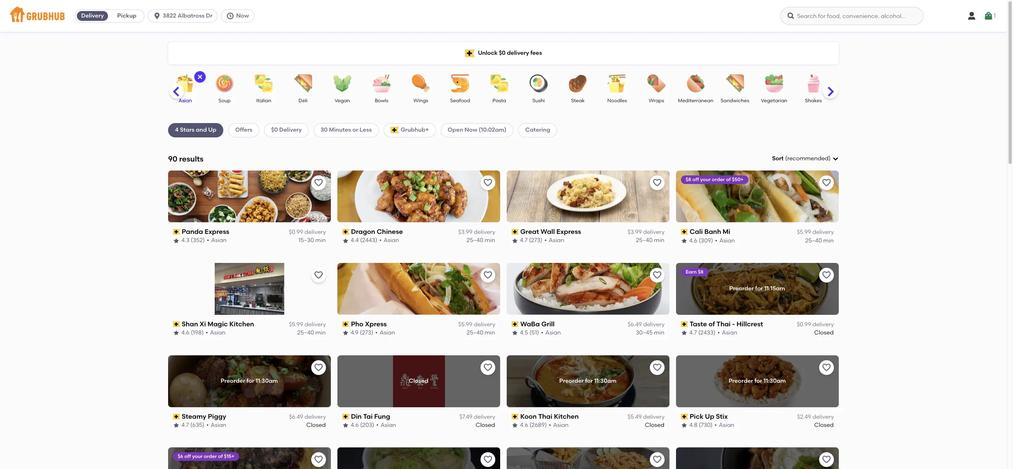 Task type: locate. For each thing, give the bounding box(es) containing it.
15–30 min
[[299, 237, 326, 244]]

soup image
[[210, 74, 239, 92]]

delivery
[[507, 49, 529, 56], [305, 229, 326, 236], [474, 229, 496, 236], [643, 229, 665, 236], [813, 229, 834, 236], [305, 321, 326, 328], [474, 321, 496, 328], [643, 321, 665, 328], [813, 321, 834, 328], [305, 414, 326, 421], [474, 414, 496, 421], [643, 414, 665, 421], [813, 414, 834, 421]]

italian
[[256, 98, 271, 104]]

subscription pass image for din tai fung
[[343, 414, 350, 420]]

subscription pass image for panda express
[[173, 229, 180, 235]]

star icon image for great wall express
[[512, 238, 518, 244]]

asian for steamy piggy
[[211, 422, 227, 429]]

0 horizontal spatial off
[[185, 454, 191, 460]]

3 11:30am from the left
[[764, 378, 786, 385]]

11:30am for koon thai kitchen
[[595, 378, 617, 385]]

off for $6
[[185, 454, 191, 460]]

4.7 for taste of thai - hillcrest
[[690, 330, 698, 336]]

asian down stix
[[720, 422, 735, 429]]

• asian down fung
[[377, 422, 396, 429]]

0 horizontal spatial $3.99
[[459, 229, 473, 236]]

asian for pick up stix
[[720, 422, 735, 429]]

star icon image for dragon chinese
[[343, 238, 349, 244]]

4.6 down "din"
[[351, 422, 359, 429]]

0 horizontal spatial $5.99
[[289, 321, 303, 328]]

2 horizontal spatial of
[[727, 177, 731, 182]]

15–30
[[299, 237, 314, 244]]

1 horizontal spatial your
[[701, 177, 711, 182]]

1 vertical spatial your
[[192, 454, 203, 460]]

• down dragon chinese on the left of page
[[380, 237, 382, 244]]

1 vertical spatial 4.7
[[690, 330, 698, 336]]

1 vertical spatial of
[[709, 320, 716, 328]]

1 horizontal spatial 11:30am
[[595, 378, 617, 385]]

$0.99 for taste of thai - hillcrest
[[797, 321, 811, 328]]

order left the $50+
[[712, 177, 725, 182]]

for for pick up stix
[[755, 378, 763, 385]]

pho xpress logo image
[[338, 263, 500, 315]]

svg image
[[226, 12, 235, 20], [787, 12, 795, 20], [197, 74, 203, 80], [833, 156, 839, 162]]

subscription pass image left "din"
[[343, 414, 350, 420]]

1 horizontal spatial $8
[[698, 269, 704, 275]]

• for xi
[[206, 330, 208, 336]]

fees
[[531, 49, 542, 56]]

1 vertical spatial grubhub plus flag logo image
[[391, 127, 399, 134]]

of left $15+
[[218, 454, 223, 460]]

2 horizontal spatial svg image
[[984, 11, 994, 21]]

asian for din tai fung
[[381, 422, 396, 429]]

(51)
[[530, 330, 540, 336]]

thai left -
[[717, 320, 731, 328]]

sandwiches image
[[721, 74, 750, 92]]

earn $8
[[686, 269, 704, 275]]

1 horizontal spatial $0
[[499, 49, 506, 56]]

0 horizontal spatial $0.99 delivery
[[289, 229, 326, 236]]

pick
[[690, 413, 704, 420]]

• asian for up
[[715, 422, 735, 429]]

off
[[693, 177, 700, 182], [185, 454, 191, 460]]

0 vertical spatial $6.49
[[628, 321, 642, 328]]

1 vertical spatial $6.49
[[289, 414, 303, 421]]

asian down mi
[[720, 237, 735, 244]]

25–40 min for cali banh mi
[[806, 237, 834, 244]]

$7.49 delivery
[[460, 414, 496, 421]]

4.9 (273)
[[351, 330, 374, 336]]

0 vertical spatial grubhub plus flag logo image
[[465, 49, 475, 57]]

0 horizontal spatial svg image
[[153, 12, 161, 20]]

asian down koon thai kitchen
[[554, 422, 569, 429]]

subscription pass image left taste
[[681, 322, 689, 327]]

2 11:30am from the left
[[595, 378, 617, 385]]

$6.49 delivery for waba grill
[[628, 321, 665, 328]]

$5.99 for magic
[[289, 321, 303, 328]]

cali banh mi
[[690, 228, 731, 236]]

1 vertical spatial $0.99 delivery
[[797, 321, 834, 328]]

pickup button
[[110, 9, 144, 23]]

sushi image
[[525, 74, 553, 92]]

subscription pass image left steamy
[[173, 414, 180, 420]]

subscription pass image left cali
[[681, 229, 689, 235]]

for for taste of thai - hillcrest
[[756, 285, 764, 292]]

express right wall
[[557, 228, 582, 236]]

0 vertical spatial $0.99
[[289, 229, 303, 236]]

• down wall
[[545, 237, 547, 244]]

• down panda express on the left of the page
[[207, 237, 209, 244]]

0 vertical spatial order
[[712, 177, 725, 182]]

1 horizontal spatial up
[[706, 413, 715, 420]]

0 vertical spatial $6.49 delivery
[[628, 321, 665, 328]]

asian down piggy
[[211, 422, 227, 429]]

1 horizontal spatial $3.99
[[628, 229, 642, 236]]

stix
[[717, 413, 728, 420]]

1 horizontal spatial of
[[709, 320, 716, 328]]

$5.99 delivery for mi
[[797, 229, 834, 236]]

1 vertical spatial thai
[[539, 413, 553, 420]]

1 vertical spatial (273)
[[360, 330, 374, 336]]

of
[[727, 177, 731, 182], [709, 320, 716, 328], [218, 454, 223, 460]]

• asian down magic
[[206, 330, 226, 336]]

• right the (730)
[[715, 422, 717, 429]]

2 horizontal spatial $5.99 delivery
[[797, 229, 834, 236]]

4.7 left (635)
[[182, 422, 189, 429]]

0 vertical spatial your
[[701, 177, 711, 182]]

$3.99
[[459, 229, 473, 236], [628, 229, 642, 236]]

$0 right offers
[[271, 127, 278, 134]]

• asian for of
[[718, 330, 738, 336]]

star icon image for panda express
[[173, 238, 180, 244]]

asian down taste of thai - hillcrest
[[722, 330, 738, 336]]

subscription pass image left great
[[512, 229, 519, 235]]

$0.99 delivery for taste of thai - hillcrest
[[797, 321, 834, 328]]

• for wall
[[545, 237, 547, 244]]

delivery left pickup
[[81, 12, 104, 19]]

asian down great wall express
[[549, 237, 565, 244]]

0 horizontal spatial grubhub plus flag logo image
[[391, 127, 399, 134]]

your right $6 at left bottom
[[192, 454, 203, 460]]

stars
[[180, 127, 195, 134]]

1 horizontal spatial $3.99 delivery
[[628, 229, 665, 236]]

• asian down the grill
[[542, 330, 561, 336]]

$3.99 delivery
[[459, 229, 496, 236], [628, 229, 665, 236]]

star icon image left 4.6 (203)
[[343, 422, 349, 429]]

0 vertical spatial now
[[236, 12, 249, 19]]

1 vertical spatial now
[[465, 127, 478, 134]]

(273) down great
[[529, 237, 543, 244]]

save this restaurant button
[[311, 175, 326, 190], [481, 175, 496, 190], [650, 175, 665, 190], [820, 175, 834, 190], [311, 268, 326, 283], [481, 268, 496, 283], [650, 268, 665, 283], [820, 268, 834, 283], [311, 360, 326, 375], [481, 360, 496, 375], [650, 360, 665, 375], [820, 360, 834, 375], [311, 453, 326, 467], [481, 453, 496, 467], [650, 453, 665, 467], [820, 453, 834, 467]]

1 horizontal spatial off
[[693, 177, 700, 182]]

0 horizontal spatial delivery
[[81, 12, 104, 19]]

delivery for koon thai kitchen
[[643, 414, 665, 421]]

•
[[207, 237, 209, 244], [380, 237, 382, 244], [545, 237, 547, 244], [716, 237, 718, 244], [206, 330, 208, 336], [376, 330, 378, 336], [542, 330, 544, 336], [718, 330, 720, 336], [207, 422, 209, 429], [377, 422, 379, 429], [549, 422, 552, 429], [715, 422, 717, 429]]

star icon image left "4.3"
[[173, 238, 180, 244]]

thai up "(2689)"
[[539, 413, 553, 420]]

order for $15+
[[204, 454, 217, 460]]

hillcrest
[[737, 320, 764, 328]]

• asian down stix
[[715, 422, 735, 429]]

$5.99 for mi
[[797, 229, 811, 236]]

0 horizontal spatial preorder for 11:30am
[[221, 378, 278, 385]]

0 vertical spatial 4.7
[[521, 237, 528, 244]]

chinese
[[377, 228, 403, 236]]

1 vertical spatial $0
[[271, 127, 278, 134]]

0 horizontal spatial $0
[[271, 127, 278, 134]]

delivery for pho xpress
[[474, 321, 496, 328]]

star icon image left 4.8
[[681, 422, 688, 429]]

0 horizontal spatial express
[[205, 228, 230, 236]]

svg image
[[967, 11, 977, 21], [984, 11, 994, 21], [153, 12, 161, 20]]

$2.49 delivery
[[798, 414, 834, 421]]

1 11:30am from the left
[[256, 378, 278, 385]]

2 $3.99 from the left
[[628, 229, 642, 236]]

kitchen
[[230, 320, 254, 328], [554, 413, 579, 420]]

delivery for great wall express
[[643, 229, 665, 236]]

earn
[[686, 269, 697, 275]]

asian image
[[171, 74, 200, 92]]

grubhub plus flag logo image
[[465, 49, 475, 57], [391, 127, 399, 134]]

your left the $50+
[[701, 177, 711, 182]]

delivery down 'deli'
[[279, 127, 302, 134]]

2 $3.99 delivery from the left
[[628, 229, 665, 236]]

• asian down panda express on the left of the page
[[207, 237, 227, 244]]

$15+
[[224, 454, 235, 460]]

now right open
[[465, 127, 478, 134]]

star icon image left 4.6 (309)
[[681, 238, 688, 244]]

shakes
[[805, 98, 822, 104]]

asian for pho xpress
[[380, 330, 396, 336]]

0 horizontal spatial your
[[192, 454, 203, 460]]

4.3
[[182, 237, 190, 244]]

seafood
[[450, 98, 470, 104]]

subscription pass image left dragon
[[343, 229, 350, 235]]

1 horizontal spatial preorder for 11:30am
[[560, 378, 617, 385]]

2 horizontal spatial preorder for 11:30am
[[729, 378, 786, 385]]

1 horizontal spatial express
[[557, 228, 582, 236]]

star icon image left 4.5
[[512, 330, 518, 337]]

subscription pass image
[[173, 229, 180, 235], [343, 229, 350, 235], [681, 229, 689, 235], [173, 322, 180, 327], [681, 322, 689, 327]]

4.6 for shan xi magic kitchen
[[182, 330, 190, 336]]

asian down the xpress
[[380, 330, 396, 336]]

star icon image for pho xpress
[[343, 330, 349, 337]]

1 preorder for 11:30am from the left
[[221, 378, 278, 385]]

open now (10:02am)
[[448, 127, 507, 134]]

1 horizontal spatial $5.99
[[458, 321, 473, 328]]

4.6 down cali
[[690, 237, 698, 244]]

subscription pass image left waba in the bottom of the page
[[512, 322, 519, 327]]

grubhub plus flag logo image left the grubhub+
[[391, 127, 399, 134]]

2 vertical spatial 4.7
[[182, 422, 189, 429]]

• asian down chinese
[[380, 237, 399, 244]]

0 horizontal spatial $6.49
[[289, 414, 303, 421]]

4.7 down great
[[521, 237, 528, 244]]

closed for taste of thai - hillcrest
[[815, 330, 834, 336]]

1 horizontal spatial delivery
[[279, 127, 302, 134]]

0 vertical spatial kitchen
[[230, 320, 254, 328]]

1 $3.99 delivery from the left
[[459, 229, 496, 236]]

save this restaurant image
[[653, 178, 663, 188], [822, 178, 832, 188], [653, 270, 663, 280], [822, 270, 832, 280], [314, 363, 324, 373], [483, 363, 493, 373], [653, 363, 663, 373], [314, 455, 324, 465], [483, 455, 493, 465], [822, 455, 832, 465]]

kitchen right magic
[[230, 320, 254, 328]]

express up (352)
[[205, 228, 230, 236]]

preorder
[[730, 285, 754, 292], [221, 378, 246, 385], [560, 378, 584, 385], [729, 378, 754, 385]]

subscription pass image for shan xi magic kitchen
[[173, 322, 180, 327]]

delivery for dragon chinese
[[474, 229, 496, 236]]

1 $3.99 from the left
[[459, 229, 473, 236]]

delivery for din tai fung
[[474, 414, 496, 421]]

25–40
[[467, 237, 484, 244], [636, 237, 653, 244], [806, 237, 823, 244], [298, 330, 314, 336], [467, 330, 484, 336]]

4.7 down taste
[[690, 330, 698, 336]]

0 vertical spatial $8
[[686, 177, 692, 182]]

1 horizontal spatial $6.49 delivery
[[628, 321, 665, 328]]

25–40 min for dragon chinese
[[467, 237, 496, 244]]

(730)
[[699, 422, 713, 429]]

None field
[[773, 155, 839, 163]]

1 button
[[984, 9, 996, 23]]

subscription pass image for steamy piggy
[[173, 414, 180, 420]]

up up the (730)
[[706, 413, 715, 420]]

$3.99 delivery for great wall express
[[628, 229, 665, 236]]

0 horizontal spatial $5.99 delivery
[[289, 321, 326, 328]]

magic
[[208, 320, 228, 328]]

vegetarian
[[761, 98, 788, 104]]

italian image
[[250, 74, 278, 92]]

asian down chinese
[[384, 237, 399, 244]]

$6.49 for grill
[[628, 321, 642, 328]]

your for $6
[[192, 454, 203, 460]]

1 vertical spatial $8
[[698, 269, 704, 275]]

25–40 for shan xi magic kitchen
[[298, 330, 314, 336]]

0 horizontal spatial $0.99
[[289, 229, 303, 236]]

$8 off your order of $50+
[[686, 177, 744, 182]]

min for dragon chinese
[[485, 237, 496, 244]]

save this restaurant image
[[314, 178, 324, 188], [483, 178, 493, 188], [314, 270, 324, 280], [483, 270, 493, 280], [822, 363, 832, 373], [653, 455, 663, 465]]

(203)
[[361, 422, 375, 429]]

0 vertical spatial delivery
[[81, 12, 104, 19]]

• down fung
[[377, 422, 379, 429]]

0 horizontal spatial of
[[218, 454, 223, 460]]

of up (2433)
[[709, 320, 716, 328]]

2 vertical spatial of
[[218, 454, 223, 460]]

1 vertical spatial $6.49 delivery
[[289, 414, 326, 421]]

• down banh
[[716, 237, 718, 244]]

1 horizontal spatial (273)
[[529, 237, 543, 244]]

1 horizontal spatial $6.49
[[628, 321, 642, 328]]

0 vertical spatial off
[[693, 177, 700, 182]]

grubhub plus flag logo image for grubhub+
[[391, 127, 399, 134]]

0 vertical spatial (273)
[[529, 237, 543, 244]]

koon thai kitchen
[[521, 413, 579, 420]]

(2443)
[[360, 237, 378, 244]]

subscription pass image left pho
[[343, 322, 350, 327]]

• for banh
[[716, 237, 718, 244]]

• asian for thai
[[549, 422, 569, 429]]

star icon image for taste of thai - hillcrest
[[681, 330, 688, 337]]

express
[[205, 228, 230, 236], [557, 228, 582, 236]]

piggy
[[208, 413, 226, 420]]

sandwiches
[[721, 98, 750, 104]]

• asian down koon thai kitchen
[[549, 422, 569, 429]]

dr
[[206, 12, 213, 19]]

great wall express
[[521, 228, 582, 236]]

closed for pick up stix
[[815, 422, 834, 429]]

• right (198) at the left
[[206, 330, 208, 336]]

preorder for pick up stix
[[729, 378, 754, 385]]

$6.49 delivery for steamy piggy
[[289, 414, 326, 421]]

svg image inside 1 button
[[984, 11, 994, 21]]

and
[[196, 127, 207, 134]]

pasta image
[[485, 74, 514, 92]]

now
[[236, 12, 249, 19], [465, 127, 478, 134]]

svg image inside 3822 albatross dr button
[[153, 12, 161, 20]]

• down koon thai kitchen
[[549, 422, 552, 429]]

$5.99
[[797, 229, 811, 236], [289, 321, 303, 328], [458, 321, 473, 328]]

• for express
[[207, 237, 209, 244]]

1 horizontal spatial order
[[712, 177, 725, 182]]

1 vertical spatial order
[[204, 454, 217, 460]]

order left $15+
[[204, 454, 217, 460]]

star icon image left "4.6 (198)"
[[173, 330, 180, 337]]

asian for panda express
[[211, 237, 227, 244]]

4.4 (2443)
[[351, 237, 378, 244]]

1 vertical spatial delivery
[[279, 127, 302, 134]]

3822
[[163, 12, 176, 19]]

kitchen right koon
[[554, 413, 579, 420]]

order for $50+
[[712, 177, 725, 182]]

• asian down great wall express
[[545, 237, 565, 244]]

1 horizontal spatial now
[[465, 127, 478, 134]]

asian down magic
[[210, 330, 226, 336]]

main navigation navigation
[[0, 0, 1007, 32]]

grubhub plus flag logo image for unlock $0 delivery fees
[[465, 49, 475, 57]]

up
[[208, 127, 216, 134], [706, 413, 715, 420]]

preorder for taste of thai - hillcrest
[[730, 285, 754, 292]]

subscription pass image left koon
[[512, 414, 519, 420]]

4 stars and up
[[175, 127, 216, 134]]

25–40 min
[[467, 237, 496, 244], [636, 237, 665, 244], [806, 237, 834, 244], [298, 330, 326, 336], [467, 330, 496, 336]]

sort
[[773, 155, 784, 162]]

din tai fung  logo image
[[393, 355, 445, 407]]

$5.49
[[628, 414, 642, 421]]

1 horizontal spatial $0.99 delivery
[[797, 321, 834, 328]]

4.7 (2433)
[[690, 330, 716, 336]]

1 horizontal spatial grubhub plus flag logo image
[[465, 49, 475, 57]]

save this restaurant image for shan xi magic kitchen
[[314, 270, 324, 280]]

star icon image for steamy piggy
[[173, 422, 180, 429]]

asian down the grill
[[546, 330, 561, 336]]

$5.99 delivery
[[797, 229, 834, 236], [289, 321, 326, 328], [458, 321, 496, 328]]

1 vertical spatial $0.99
[[797, 321, 811, 328]]

1 horizontal spatial 4.7
[[521, 237, 528, 244]]

0 horizontal spatial 4.7
[[182, 422, 189, 429]]

grubhub plus flag logo image left unlock
[[465, 49, 475, 57]]

asian for dragon chinese
[[384, 237, 399, 244]]

subscription pass image left pick
[[681, 414, 689, 420]]

closed for koon thai kitchen
[[646, 422, 665, 429]]

• asian down the xpress
[[376, 330, 396, 336]]

1 vertical spatial off
[[185, 454, 191, 460]]

star icon image
[[173, 238, 180, 244], [343, 238, 349, 244], [512, 238, 518, 244], [681, 238, 688, 244], [173, 330, 180, 337], [343, 330, 349, 337], [512, 330, 518, 337], [681, 330, 688, 337], [173, 422, 180, 429], [343, 422, 349, 429], [512, 422, 518, 429], [681, 422, 688, 429]]

unlock $0 delivery fees
[[478, 49, 542, 56]]

0 vertical spatial $0.99 delivery
[[289, 229, 326, 236]]

(352)
[[191, 237, 205, 244]]

• down the xpress
[[376, 330, 378, 336]]

0 vertical spatial thai
[[717, 320, 731, 328]]

2 express from the left
[[557, 228, 582, 236]]

4.6 down koon
[[521, 422, 529, 429]]

• right (51)
[[542, 330, 544, 336]]

(273) for great
[[529, 237, 543, 244]]

unlock
[[478, 49, 498, 56]]

delivery for cali banh mi
[[813, 229, 834, 236]]

of left the $50+
[[727, 177, 731, 182]]

star icon image left 4.9
[[343, 330, 349, 337]]

0 vertical spatial $0
[[499, 49, 506, 56]]

$0.99 delivery
[[289, 229, 326, 236], [797, 321, 834, 328]]

• asian for banh
[[716, 237, 735, 244]]

save this restaurant image for dragon chinese
[[483, 178, 493, 188]]

subscription pass image left shan
[[173, 322, 180, 327]]

2 horizontal spatial $5.99
[[797, 229, 811, 236]]

1 express from the left
[[205, 228, 230, 236]]

mediterranean image
[[682, 74, 710, 92]]

subscription pass image left panda
[[173, 229, 180, 235]]

subscription pass image for waba grill
[[512, 322, 519, 327]]

steak image
[[564, 74, 593, 92]]

• down taste of thai - hillcrest
[[718, 330, 720, 336]]

0 horizontal spatial up
[[208, 127, 216, 134]]

star icon image left 4.7 (2433)
[[681, 330, 688, 337]]

up right and
[[208, 127, 216, 134]]

• down steamy piggy
[[207, 422, 209, 429]]

star icon image left 4.4
[[343, 238, 349, 244]]

asian for taste of thai - hillcrest
[[722, 330, 738, 336]]

asian down panda express on the left of the page
[[211, 237, 227, 244]]

2 horizontal spatial 11:30am
[[764, 378, 786, 385]]

4.7
[[521, 237, 528, 244], [690, 330, 698, 336], [182, 422, 189, 429]]

taste
[[690, 320, 708, 328]]

(273)
[[529, 237, 543, 244], [360, 330, 374, 336]]

$0 right unlock
[[499, 49, 506, 56]]

0 horizontal spatial $6.49 delivery
[[289, 414, 326, 421]]

3 preorder for 11:30am from the left
[[729, 378, 786, 385]]

now right dr
[[236, 12, 249, 19]]

preorder for steamy piggy
[[221, 378, 246, 385]]

(273) down the pho xpress
[[360, 330, 374, 336]]

1 horizontal spatial thai
[[717, 320, 731, 328]]

0 horizontal spatial now
[[236, 12, 249, 19]]

noodles image
[[603, 74, 632, 92]]

4.9
[[351, 330, 359, 336]]

0 vertical spatial of
[[727, 177, 731, 182]]

star icon image left 4.7 (273) on the bottom right of page
[[512, 238, 518, 244]]

25–40 for cali banh mi
[[806, 237, 823, 244]]

0 horizontal spatial (273)
[[360, 330, 374, 336]]

min
[[316, 237, 326, 244], [485, 237, 496, 244], [655, 237, 665, 244], [824, 237, 834, 244], [316, 330, 326, 336], [485, 330, 496, 336], [655, 330, 665, 336]]

4.7 (273)
[[521, 237, 543, 244]]

tai
[[364, 413, 373, 420]]

4.6 for cali banh mi
[[690, 237, 698, 244]]

• asian down mi
[[716, 237, 735, 244]]

0 horizontal spatial order
[[204, 454, 217, 460]]

star icon image left 4.7 (635)
[[173, 422, 180, 429]]

• for xpress
[[376, 330, 378, 336]]

asian for waba grill
[[546, 330, 561, 336]]

0 horizontal spatial 11:30am
[[256, 378, 278, 385]]

1 vertical spatial kitchen
[[554, 413, 579, 420]]

0 horizontal spatial $3.99 delivery
[[459, 229, 496, 236]]

min for great wall express
[[655, 237, 665, 244]]

• asian down taste of thai - hillcrest
[[718, 330, 738, 336]]

2 horizontal spatial 4.7
[[690, 330, 698, 336]]

25–40 min for shan xi magic kitchen
[[298, 330, 326, 336]]

1 horizontal spatial $0.99
[[797, 321, 811, 328]]

• asian for grill
[[542, 330, 561, 336]]

• asian down piggy
[[207, 422, 227, 429]]

star icon image left 4.6 (2689)
[[512, 422, 518, 429]]

waba
[[521, 320, 540, 328]]

2 preorder for 11:30am from the left
[[560, 378, 617, 385]]

$8
[[686, 177, 692, 182], [698, 269, 704, 275]]

$0.99 delivery for panda express
[[289, 229, 326, 236]]

asian down fung
[[381, 422, 396, 429]]

subscription pass image
[[512, 229, 519, 235], [343, 322, 350, 327], [512, 322, 519, 327], [173, 414, 180, 420], [343, 414, 350, 420], [512, 414, 519, 420], [681, 414, 689, 420]]

4.6 down shan
[[182, 330, 190, 336]]

of for $50+
[[727, 177, 731, 182]]



Task type: describe. For each thing, give the bounding box(es) containing it.
svg image for 1
[[984, 11, 994, 21]]

4.8
[[690, 422, 698, 429]]

$7.49
[[460, 414, 473, 421]]

4
[[175, 127, 179, 134]]

$50+
[[733, 177, 744, 182]]

pick up stix
[[690, 413, 728, 420]]

vegan image
[[328, 74, 357, 92]]

4.6 for koon thai kitchen
[[521, 422, 529, 429]]

noodles
[[608, 98, 627, 104]]

4.5
[[521, 330, 529, 336]]

• asian for xpress
[[376, 330, 396, 336]]

wall
[[541, 228, 555, 236]]

off for $8
[[693, 177, 700, 182]]

4.6 for din tai fung
[[351, 422, 359, 429]]

delivery for pick up stix
[[813, 414, 834, 421]]

• for chinese
[[380, 237, 382, 244]]

grill
[[542, 320, 555, 328]]

catering
[[526, 127, 551, 134]]

subscription pass image for pho xpress
[[343, 322, 350, 327]]

$2.49
[[798, 414, 811, 421]]

(273) for pho
[[360, 330, 374, 336]]

0 horizontal spatial kitchen
[[230, 320, 254, 328]]

star icon image for din tai fung
[[343, 422, 349, 429]]

closed for steamy piggy
[[307, 422, 326, 429]]

4.8 (730)
[[690, 422, 713, 429]]

save this restaurant image for panda express
[[314, 178, 324, 188]]

0 horizontal spatial $8
[[686, 177, 692, 182]]

25–40 for great wall express
[[636, 237, 653, 244]]

delivery inside button
[[81, 12, 104, 19]]

25–40 for pho xpress
[[467, 330, 484, 336]]

(635)
[[191, 422, 205, 429]]

pho
[[351, 320, 364, 328]]

grubhub+
[[401, 127, 429, 134]]

subscription pass image for cali banh mi
[[681, 229, 689, 235]]

cali banh mi logo image
[[676, 171, 839, 223]]

star icon image for shan xi magic kitchen
[[173, 330, 180, 337]]

11:30am for steamy piggy
[[256, 378, 278, 385]]

open
[[448, 127, 463, 134]]

xpress
[[365, 320, 387, 328]]

star icon image for pick up stix
[[681, 422, 688, 429]]

1 horizontal spatial svg image
[[967, 11, 977, 21]]

mi
[[723, 228, 731, 236]]

wraps image
[[642, 74, 671, 92]]

panda
[[182, 228, 203, 236]]

xi
[[200, 320, 206, 328]]

save this restaurant image for pick up stix
[[822, 363, 832, 373]]

wraps
[[649, 98, 664, 104]]

results
[[179, 154, 204, 164]]

subscription pass image for pick up stix
[[681, 414, 689, 420]]

preorder for 11:15am
[[730, 285, 786, 292]]

• for grill
[[542, 330, 544, 336]]

0 horizontal spatial thai
[[539, 413, 553, 420]]

pho xpress
[[351, 320, 387, 328]]

$6.49 for piggy
[[289, 414, 303, 421]]

seafood image
[[446, 74, 475, 92]]

waba grill
[[521, 320, 555, 328]]

4.3 (352)
[[182, 237, 205, 244]]

vegetarian image
[[760, 74, 789, 92]]

of for $15+
[[218, 454, 223, 460]]

now button
[[221, 9, 258, 23]]

4.7 (635)
[[182, 422, 205, 429]]

dragon
[[351, 228, 376, 236]]

30 minutes or less
[[321, 127, 372, 134]]

25–40 min for great wall express
[[636, 237, 665, 244]]

deli image
[[289, 74, 318, 92]]

svg image inside now button
[[226, 12, 235, 20]]

star icon image for waba grill
[[512, 330, 518, 337]]

asian for cali banh mi
[[720, 237, 735, 244]]

$6
[[178, 454, 184, 460]]

waba grill logo image
[[507, 263, 670, 315]]

4.6 (2689)
[[521, 422, 547, 429]]

(2433)
[[699, 330, 716, 336]]

30–45 min
[[636, 330, 665, 336]]

1 horizontal spatial kitchen
[[554, 413, 579, 420]]

now inside button
[[236, 12, 249, 19]]

shan
[[182, 320, 198, 328]]

4.6 (203)
[[351, 422, 375, 429]]

save this restaurant image for pho xpress
[[483, 270, 493, 280]]

-
[[733, 320, 736, 328]]

wings image
[[407, 74, 435, 92]]

(198)
[[191, 330, 204, 336]]

• for of
[[718, 330, 720, 336]]

deli
[[299, 98, 308, 104]]

)
[[829, 155, 831, 162]]

3822 albatross dr button
[[148, 9, 221, 23]]

din
[[351, 413, 362, 420]]

1 vertical spatial up
[[706, 413, 715, 420]]

minutes
[[329, 127, 351, 134]]

bowls image
[[367, 74, 396, 92]]

$5.49 delivery
[[628, 414, 665, 421]]

dragon chinese
[[351, 228, 403, 236]]

koon
[[521, 413, 537, 420]]

panda express logo image
[[168, 171, 331, 223]]

dragon chinese  logo image
[[338, 171, 500, 223]]

shakes image
[[800, 74, 828, 92]]

closed for din tai fung
[[476, 422, 496, 429]]

• asian for express
[[207, 237, 227, 244]]

none field containing sort
[[773, 155, 839, 163]]

90
[[168, 154, 177, 164]]

0 vertical spatial up
[[208, 127, 216, 134]]

sort ( recommended )
[[773, 155, 831, 162]]

shan xi magic kitchen
[[182, 320, 254, 328]]

fung
[[375, 413, 391, 420]]

$6 off your order of $15+
[[178, 454, 235, 460]]

your for $8
[[701, 177, 711, 182]]

asian for koon thai kitchen
[[554, 422, 569, 429]]

(10:02am)
[[479, 127, 507, 134]]

1 horizontal spatial $5.99 delivery
[[458, 321, 496, 328]]

• for up
[[715, 422, 717, 429]]

offers
[[235, 127, 253, 134]]

• asian for chinese
[[380, 237, 399, 244]]

(2689)
[[530, 422, 547, 429]]

subscription pass image for taste of thai - hillcrest
[[681, 322, 689, 327]]

$3.99 for dragon chinese
[[459, 229, 473, 236]]

• asian for piggy
[[207, 422, 227, 429]]

$0 delivery
[[271, 127, 302, 134]]

Search for food, convenience, alcohol... search field
[[781, 7, 924, 25]]

for for steamy piggy
[[247, 378, 255, 385]]

1
[[994, 12, 996, 19]]

delivery for panda express
[[305, 229, 326, 236]]

cali
[[690, 228, 703, 236]]

4.7 for steamy piggy
[[182, 422, 189, 429]]

steak
[[571, 98, 585, 104]]

min for panda express
[[316, 237, 326, 244]]

delivery for shan xi magic kitchen
[[305, 321, 326, 328]]

• asian for tai
[[377, 422, 396, 429]]

bowls
[[375, 98, 389, 104]]

3822 albatross dr
[[163, 12, 213, 19]]

$3.99 delivery for dragon chinese
[[459, 229, 496, 236]]

$0.99 for panda express
[[289, 229, 303, 236]]

4.6 (309)
[[690, 237, 714, 244]]

(309)
[[699, 237, 714, 244]]

shan xi magic kitchen logo image
[[215, 263, 284, 315]]

subscription pass image for great wall express
[[512, 229, 519, 235]]

wings
[[414, 98, 428, 104]]

vegan
[[335, 98, 350, 104]]

asian down "asian" image
[[179, 98, 192, 104]]

star icon image for cali banh mi
[[681, 238, 688, 244]]

delivery for taste of thai - hillcrest
[[813, 321, 834, 328]]

30
[[321, 127, 328, 134]]

min for waba grill
[[655, 330, 665, 336]]

snacks image
[[839, 74, 868, 92]]

great wall express logo image
[[507, 171, 670, 223]]

delivery for steamy piggy
[[305, 414, 326, 421]]

preorder for koon thai kitchen
[[560, 378, 584, 385]]

mediterranean
[[678, 98, 714, 104]]

delivery button
[[75, 9, 110, 23]]

asian for shan xi magic kitchen
[[210, 330, 226, 336]]

sushi
[[533, 98, 545, 104]]

4.4
[[351, 237, 359, 244]]

11:30am for pick up stix
[[764, 378, 786, 385]]

4.7 for great wall express
[[521, 237, 528, 244]]

banh
[[705, 228, 722, 236]]

• asian for xi
[[206, 330, 226, 336]]

subscription pass image for koon thai kitchen
[[512, 414, 519, 420]]

90 results
[[168, 154, 204, 164]]

steamy piggy
[[182, 413, 226, 420]]

din tai fung
[[351, 413, 391, 420]]

taste of thai - hillcrest
[[690, 320, 764, 328]]

• for tai
[[377, 422, 379, 429]]

• for piggy
[[207, 422, 209, 429]]

delivery for waba grill
[[643, 321, 665, 328]]



Task type: vqa. For each thing, say whether or not it's contained in the screenshot.
the leftmost $5.99 delivery
yes



